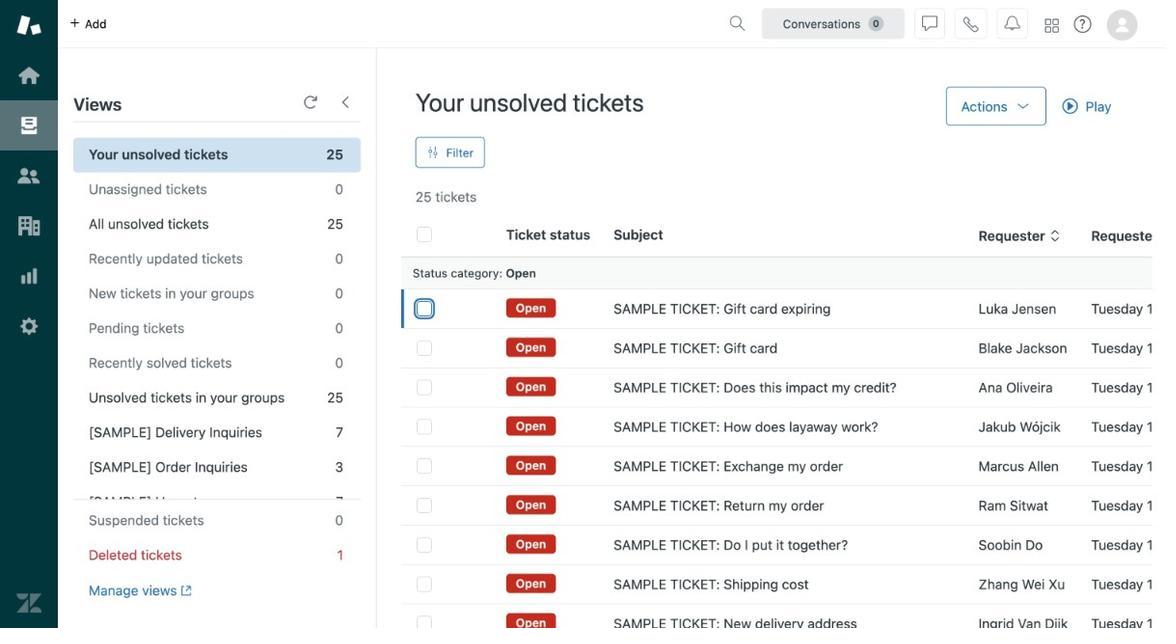 Task type: locate. For each thing, give the bounding box(es) containing it.
1 row from the top
[[401, 289, 1166, 328]]

organizations image
[[16, 213, 41, 238]]

hide panel views image
[[338, 95, 353, 110]]

8 row from the top
[[401, 564, 1166, 604]]

views image
[[16, 113, 41, 138]]

9 row from the top
[[401, 604, 1166, 628]]

zendesk products image
[[1045, 19, 1059, 32]]

row
[[401, 289, 1166, 328], [401, 328, 1166, 368], [401, 368, 1166, 407], [401, 407, 1166, 446], [401, 446, 1166, 486], [401, 486, 1166, 525], [401, 525, 1166, 564], [401, 564, 1166, 604], [401, 604, 1166, 628]]

4 row from the top
[[401, 407, 1166, 446]]

notifications image
[[1005, 16, 1020, 31]]

admin image
[[16, 314, 41, 339]]

5 row from the top
[[401, 446, 1166, 486]]



Task type: describe. For each thing, give the bounding box(es) containing it.
refresh views pane image
[[303, 95, 318, 110]]

opens in a new tab image
[[177, 585, 192, 596]]

2 row from the top
[[401, 328, 1166, 368]]

zendesk support image
[[16, 13, 41, 38]]

button displays agent's chat status as invisible. image
[[922, 16, 938, 31]]

zendesk image
[[16, 591, 41, 616]]

get started image
[[16, 63, 41, 88]]

reporting image
[[16, 263, 41, 288]]

customers image
[[16, 163, 41, 188]]

7 row from the top
[[401, 525, 1166, 564]]

main element
[[0, 0, 58, 628]]

3 row from the top
[[401, 368, 1166, 407]]

get help image
[[1074, 15, 1092, 33]]

6 row from the top
[[401, 486, 1166, 525]]



Task type: vqa. For each thing, say whether or not it's contained in the screenshot.
tab
no



